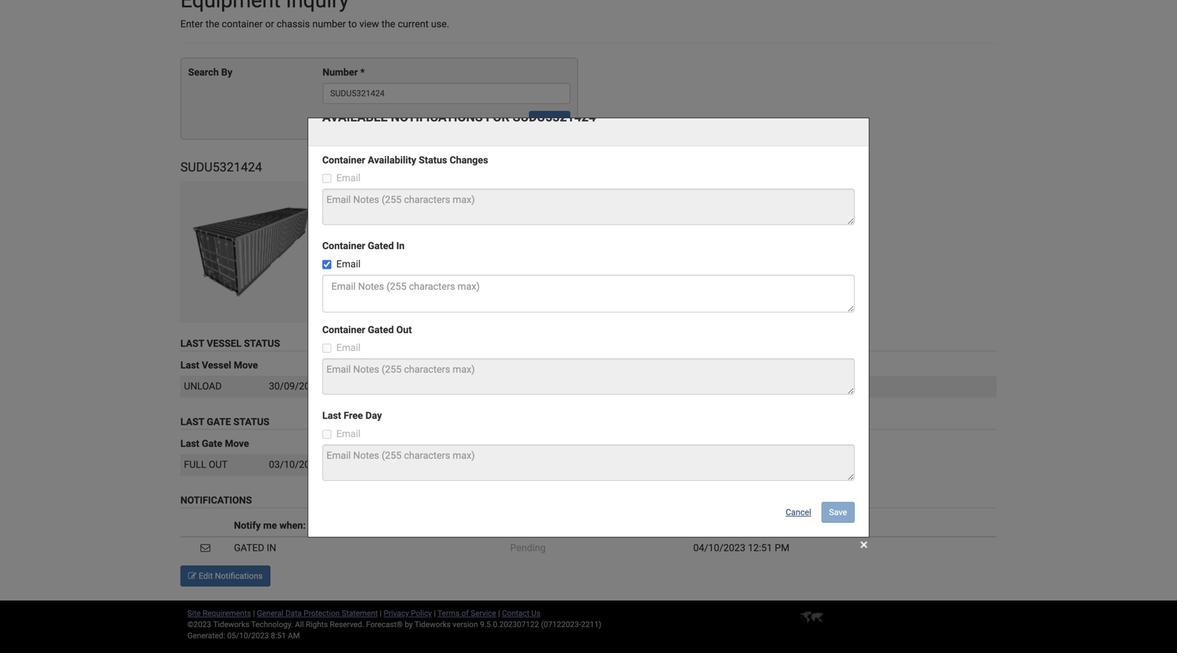 Task type: vqa. For each thing, say whether or not it's contained in the screenshot.
Notes
no



Task type: describe. For each thing, give the bounding box(es) containing it.
terms
[[438, 609, 460, 618]]

dry
[[453, 197, 472, 208]]

2 the from the left
[[382, 18, 395, 30]]

maersk
[[413, 183, 452, 194]]

line: maersk (mae) size/type: 40' dry container
[[390, 183, 528, 208]]

envelope o image
[[201, 543, 210, 553]]

pending
[[510, 543, 546, 554]]

contact
[[502, 609, 530, 618]]

out
[[209, 459, 228, 471]]

required accessory:
[[390, 267, 479, 278]]

line:
[[390, 183, 411, 194]]

requirements
[[203, 609, 251, 618]]

when:
[[280, 520, 306, 532]]

pm
[[775, 543, 790, 554]]

vessel for status
[[207, 338, 242, 350]]

status:
[[390, 225, 420, 236]]

me
[[263, 520, 277, 532]]

version
[[453, 620, 478, 630]]

gross
[[724, 183, 749, 194]]

tideworks
[[415, 620, 451, 630]]

use.
[[431, 18, 449, 30]]

move for last gate move
[[225, 438, 249, 450]]

full out
[[184, 459, 228, 471]]

30/09/2023
[[269, 381, 321, 393]]

2 | from the left
[[380, 609, 382, 618]]

privacy policy link
[[384, 609, 432, 618]]

clear
[[500, 117, 519, 126]]

by
[[405, 620, 413, 630]]

0 horizontal spatial number
[[323, 67, 358, 78]]

status: full location:
[[390, 225, 439, 250]]

12:51
[[748, 543, 773, 554]]

mass
[[752, 183, 776, 194]]

protection
[[304, 609, 340, 618]]

2211)
[[581, 620, 602, 630]]

site requirements | general data protection statement | privacy policy | terms of service | contact us ©2023 tideworks technology. all rights reserved. forecast® by tideworks version 9.5.0.202307122 (07122023-2211) generated: 05/10/2023 8:51 am
[[187, 609, 602, 641]]

all
[[295, 620, 304, 630]]

chassis number
[[390, 438, 463, 450]]

edit image
[[188, 572, 197, 581]]

gated
[[234, 543, 264, 554]]

technology.
[[251, 620, 293, 630]]

contact us link
[[502, 609, 541, 618]]

30/09/2023 12:40 am
[[269, 381, 365, 393]]

11:35
[[324, 459, 348, 471]]

move for last vessel move
[[234, 360, 258, 372]]

last gate status
[[180, 417, 270, 428]]

generated:
[[187, 632, 225, 641]]

04/10/2023 12:51 pm
[[694, 543, 790, 554]]

chassis
[[390, 438, 425, 450]]

required
[[390, 267, 428, 278]]

notifications inside button
[[215, 572, 263, 582]]

vessel for move
[[202, 360, 231, 372]]

chassis
[[277, 18, 310, 30]]

reserved.
[[330, 620, 364, 630]]

edit notifications link
[[180, 566, 270, 587]]

or
[[265, 18, 274, 30]]

enter the container or chassis number to view the current use.
[[180, 18, 449, 30]]

4 | from the left
[[498, 609, 500, 618]]

40dr image
[[180, 182, 322, 323]]

search by
[[188, 67, 233, 78]]

number *
[[323, 67, 365, 78]]

gate for move
[[202, 438, 222, 450]]

am inside site requirements | general data protection statement | privacy policy | terms of service | contact us ©2023 tideworks technology. all rights reserved. forecast® by tideworks version 9.5.0.202307122 (07122023-2211) generated: 05/10/2023 8:51 am
[[288, 632, 300, 641]]

(mae)
[[455, 183, 482, 194]]

(07122023-
[[541, 620, 581, 630]]

8:51
[[271, 632, 286, 641]]

1 vertical spatial status
[[809, 360, 837, 372]]

search button
[[529, 111, 570, 132]]

edit notifications button
[[180, 566, 270, 587]]

to
[[348, 18, 357, 30]]

last gate move
[[180, 438, 249, 450]]

container
[[222, 18, 263, 30]]

status for last gate status
[[233, 417, 270, 428]]

current
[[398, 18, 429, 30]]



Task type: locate. For each thing, give the bounding box(es) containing it.
last vessel status
[[180, 338, 280, 350]]

am right '11:35' on the left bottom of the page
[[350, 459, 365, 471]]

search right clear button
[[537, 117, 563, 126]]

statement
[[342, 609, 378, 618]]

| left general
[[253, 609, 255, 618]]

location:
[[390, 239, 430, 250]]

by
[[221, 67, 233, 78]]

own
[[393, 459, 416, 471]]

1 vertical spatial vessel
[[202, 360, 231, 372]]

number right chassis
[[427, 438, 463, 450]]

edit right edit icon
[[199, 572, 213, 582]]

number left *
[[323, 67, 358, 78]]

container
[[474, 197, 528, 208]]

number
[[312, 18, 346, 30]]

0 horizontal spatial search
[[188, 67, 219, 78]]

am for 30/09/2023 12:40 am
[[350, 381, 365, 393]]

edit verified gross mass
[[669, 183, 776, 194]]

data
[[286, 609, 302, 618]]

Number * text field
[[323, 83, 570, 104]]

last for last gate status
[[180, 417, 204, 428]]

unload
[[184, 381, 222, 393]]

1 vertical spatial search
[[537, 117, 563, 126]]

search for search
[[537, 117, 563, 126]]

site
[[187, 609, 201, 618]]

full
[[184, 459, 206, 471]]

1 horizontal spatial search
[[537, 117, 563, 126]]

move down last gate status
[[225, 438, 249, 450]]

4 last from the top
[[180, 438, 199, 450]]

category
[[599, 360, 639, 372]]

edit for edit verified gross mass
[[669, 183, 686, 194]]

accessory:
[[431, 267, 479, 278]]

2 vertical spatial am
[[288, 632, 300, 641]]

| up tideworks
[[434, 609, 436, 618]]

move down last vessel status
[[234, 360, 258, 372]]

last
[[180, 338, 204, 350], [180, 360, 199, 372], [180, 417, 204, 428], [180, 438, 199, 450]]

1 horizontal spatial number
[[427, 438, 463, 450]]

last up last vessel move
[[180, 338, 204, 350]]

last up full
[[180, 438, 199, 450]]

0 vertical spatial vessel
[[207, 338, 242, 350]]

last up last gate move
[[180, 417, 204, 428]]

status
[[244, 338, 280, 350], [809, 360, 837, 372], [233, 417, 270, 428]]

2 vertical spatial status
[[233, 417, 270, 428]]

size/type:
[[390, 197, 435, 208]]

1 vertical spatial gate
[[202, 438, 222, 450]]

last for last vessel status
[[180, 338, 204, 350]]

edit for edit notifications
[[199, 572, 213, 582]]

us
[[532, 609, 541, 618]]

service
[[471, 609, 496, 618]]

full
[[423, 225, 439, 236]]

gate up "out"
[[202, 438, 222, 450]]

site requirements link
[[187, 609, 251, 618]]

1 horizontal spatial edit
[[669, 183, 686, 194]]

forecast®
[[366, 620, 403, 630]]

1 vertical spatial move
[[225, 438, 249, 450]]

am
[[350, 381, 365, 393], [350, 459, 365, 471], [288, 632, 300, 641]]

edit
[[669, 183, 686, 194], [199, 572, 213, 582]]

general
[[257, 609, 284, 618]]

notify
[[234, 520, 261, 532]]

notifications
[[180, 495, 252, 507], [215, 572, 263, 582]]

status for last vessel status
[[244, 338, 280, 350]]

edit left the verified
[[669, 183, 686, 194]]

policy
[[411, 609, 432, 618]]

0 horizontal spatial edit
[[199, 572, 213, 582]]

rights
[[306, 620, 328, 630]]

general data protection statement link
[[257, 609, 378, 618]]

|
[[253, 609, 255, 618], [380, 609, 382, 618], [434, 609, 436, 618], [498, 609, 500, 618]]

1 vertical spatial number
[[427, 438, 463, 450]]

gated in
[[234, 543, 276, 554]]

the
[[206, 18, 219, 30], [382, 18, 395, 30]]

0 vertical spatial gate
[[207, 417, 231, 428]]

clear button
[[492, 111, 527, 132]]

1 vertical spatial edit
[[199, 572, 213, 582]]

search
[[188, 67, 219, 78], [537, 117, 563, 126]]

the right view
[[382, 18, 395, 30]]

last for last vessel move
[[180, 360, 199, 372]]

1 the from the left
[[206, 18, 219, 30]]

edit inside button
[[199, 572, 213, 582]]

notifications down "out"
[[180, 495, 252, 507]]

| up 9.5.0.202307122
[[498, 609, 500, 618]]

03/10/2023 11:35 am
[[269, 459, 365, 471]]

1 vertical spatial notifications
[[215, 572, 263, 582]]

last vessel move
[[180, 360, 258, 372]]

1 vertical spatial am
[[350, 459, 365, 471]]

last for last gate move
[[180, 438, 199, 450]]

03/10/2023
[[269, 459, 321, 471]]

0 vertical spatial move
[[234, 360, 258, 372]]

search inside button
[[537, 117, 563, 126]]

gate for status
[[207, 417, 231, 428]]

1 | from the left
[[253, 609, 255, 618]]

edit verified gross mass link
[[669, 183, 776, 194]]

40'
[[438, 197, 451, 208]]

terms of service link
[[438, 609, 496, 618]]

9.5.0.202307122
[[480, 620, 539, 630]]

1 last from the top
[[180, 338, 204, 350]]

number
[[323, 67, 358, 78], [427, 438, 463, 450]]

am down all
[[288, 632, 300, 641]]

enter
[[180, 18, 203, 30]]

last up the unload
[[180, 360, 199, 372]]

gate
[[207, 417, 231, 428], [202, 438, 222, 450]]

gate up last gate move
[[207, 417, 231, 428]]

0 vertical spatial number
[[323, 67, 358, 78]]

3 | from the left
[[434, 609, 436, 618]]

the right enter
[[206, 18, 219, 30]]

search left 'by' in the top of the page
[[188, 67, 219, 78]]

notifications down "gated"
[[215, 572, 263, 582]]

verified
[[688, 183, 721, 194]]

2 last from the top
[[180, 360, 199, 372]]

3 last from the top
[[180, 417, 204, 428]]

©2023 tideworks
[[187, 620, 249, 630]]

0 horizontal spatial the
[[206, 18, 219, 30]]

view
[[359, 18, 379, 30]]

am for 03/10/2023 11:35 am
[[350, 459, 365, 471]]

vessel up last vessel move
[[207, 338, 242, 350]]

notify me when:
[[234, 520, 306, 532]]

| up forecast®
[[380, 609, 382, 618]]

0 vertical spatial notifications
[[180, 495, 252, 507]]

vessel up the unload
[[202, 360, 231, 372]]

0 vertical spatial am
[[350, 381, 365, 393]]

in
[[267, 543, 276, 554]]

vessel
[[207, 338, 242, 350], [202, 360, 231, 372]]

0 vertical spatial edit
[[669, 183, 686, 194]]

search for search by
[[188, 67, 219, 78]]

0 vertical spatial status
[[244, 338, 280, 350]]

0 vertical spatial search
[[188, 67, 219, 78]]

sudu5321424
[[180, 160, 262, 175]]

*
[[360, 67, 365, 78]]

05/10/2023
[[227, 632, 269, 641]]

of
[[462, 609, 469, 618]]

12:40
[[324, 381, 348, 393]]

edit notifications
[[197, 572, 263, 582]]

vessel/voyage
[[390, 360, 456, 372]]

am right 12:40
[[350, 381, 365, 393]]

1 horizontal spatial the
[[382, 18, 395, 30]]



